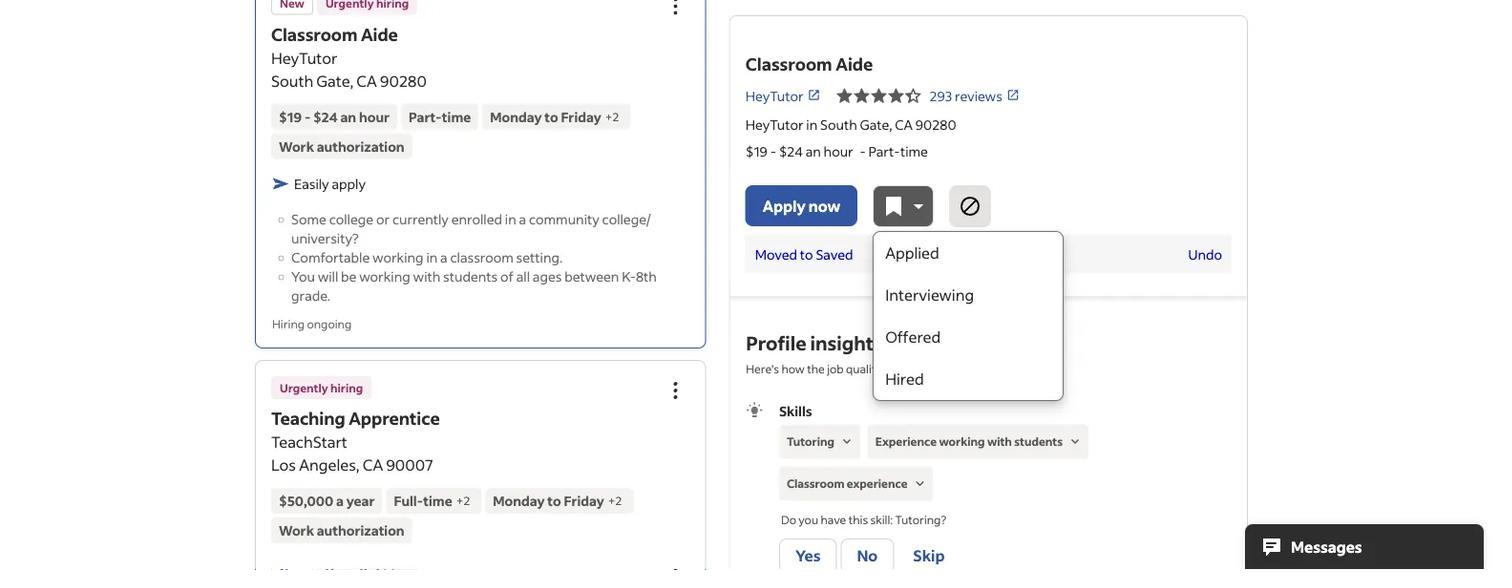 Task type: describe. For each thing, give the bounding box(es) containing it.
you
[[291, 268, 315, 285]]

missing qualification image for classroom experience
[[911, 475, 928, 492]]

0 vertical spatial part-
[[409, 108, 442, 125]]

no
[[856, 546, 877, 565]]

undo link
[[1188, 245, 1222, 263]]

friday for aide
[[561, 108, 601, 125]]

with inside profile insights here's how the job qualifications align with your
[[947, 361, 970, 376]]

+ inside full-time + 2
[[456, 493, 464, 508]]

moved
[[755, 245, 797, 263]]

1 horizontal spatial aide
[[836, 53, 873, 75]]

no button
[[840, 539, 894, 570]]

work for teaching
[[279, 522, 314, 539]]

2 horizontal spatial -
[[860, 142, 866, 159]]

offered
[[885, 327, 941, 347]]

or
[[376, 211, 390, 228]]

time for full-time + 2
[[423, 492, 452, 509]]

$50,000
[[279, 492, 334, 509]]

comfortable
[[291, 249, 370, 266]]

how
[[781, 361, 804, 376]]

here's
[[746, 361, 779, 376]]

$19 for $19 - $24 an hour - part-time
[[746, 142, 768, 159]]

authorization for aide
[[317, 138, 405, 155]]

experience
[[875, 434, 936, 449]]

have
[[820, 512, 846, 527]]

classroom inside button
[[786, 476, 844, 491]]

do you have this skill: tutoring ?
[[781, 512, 946, 527]]

293 reviews link
[[930, 87, 1020, 104]]

0 vertical spatial working
[[372, 249, 424, 266]]

time for part-time
[[442, 108, 471, 125]]

$24 for $19 - $24 an hour
[[313, 108, 338, 125]]

authorization for apprentice
[[317, 522, 405, 539]]

apply now
[[763, 196, 840, 215]]

undo
[[1188, 245, 1222, 263]]

community
[[529, 211, 599, 228]]

ca for aide
[[357, 71, 377, 90]]

hiring
[[330, 380, 363, 395]]

1 vertical spatial a
[[440, 249, 448, 266]]

apply now button
[[746, 185, 858, 226]]

1 vertical spatial ca
[[895, 116, 913, 133]]

enrolled
[[451, 211, 502, 228]]

heytutor link
[[746, 85, 821, 106]]

hired menu item
[[874, 358, 1063, 400]]

2 inside full-time + 2
[[464, 493, 470, 508]]

$19 - $24 an hour
[[279, 108, 390, 125]]

$50,000 a year
[[279, 492, 375, 509]]

insights
[[810, 330, 882, 355]]

offered menu item
[[874, 316, 1063, 358]]

yes button
[[779, 539, 836, 570]]

apply
[[763, 196, 806, 215]]

hour for $19 - $24 an hour - part-time
[[824, 142, 853, 159]]

1 vertical spatial south
[[820, 116, 857, 133]]

hiring ongoing
[[272, 317, 352, 331]]

easily apply
[[294, 175, 366, 192]]

missing qualification image
[[1066, 433, 1083, 450]]

teachstart los angeles, ca 90007
[[271, 432, 433, 475]]

not interested image
[[959, 195, 982, 218]]

full-time + 2
[[394, 492, 470, 509]]

90007
[[386, 455, 433, 475]]

hired
[[885, 369, 924, 389]]

0 horizontal spatial a
[[336, 492, 344, 509]]

job
[[827, 361, 843, 376]]

missing qualification image for tutoring
[[838, 433, 855, 450]]

year
[[346, 492, 375, 509]]

will
[[318, 268, 338, 285]]

messages
[[1291, 537, 1362, 557]]

4.2 out of 5 stars. link to 293 company reviews (opens in a new tab) image
[[836, 84, 922, 107]]

+ for classroom aide
[[605, 109, 613, 124]]

hour for $19 - $24 an hour
[[359, 108, 390, 125]]

saved
[[816, 245, 853, 263]]

some
[[291, 211, 326, 228]]

heytutor south gate, ca 90280
[[271, 48, 427, 90]]

grade.
[[291, 287, 331, 304]]

skip button
[[897, 539, 960, 570]]

easily
[[294, 175, 329, 192]]

k-
[[622, 268, 636, 285]]

gate, inside heytutor south gate, ca 90280
[[316, 71, 353, 90]]

tutoring button
[[779, 424, 860, 459]]

yes
[[795, 546, 820, 565]]

university?
[[291, 230, 359, 247]]

some college or currently enrolled in a community college/ university? comfortable working in a classroom setting. you will be working with students of all ages between k-8th grade.
[[291, 211, 657, 304]]

all
[[516, 268, 530, 285]]

classroom aide button
[[271, 23, 398, 45]]

messages button
[[1245, 524, 1484, 570]]

south inside heytutor south gate, ca 90280
[[271, 71, 313, 90]]

experience
[[846, 476, 907, 491]]

$24 for $19 - $24 an hour - part-time
[[779, 142, 803, 159]]

los
[[271, 455, 296, 475]]

heytutor inside heytutor link
[[746, 87, 804, 104]]

skip
[[913, 546, 944, 565]]

students inside "button"
[[1014, 434, 1062, 449]]

urgently
[[280, 380, 328, 395]]

apprentice
[[349, 407, 440, 429]]

applied menu item
[[874, 232, 1063, 274]]

?
[[941, 512, 946, 527]]

experience working with students
[[875, 434, 1062, 449]]

classroom experience button
[[779, 466, 933, 501]]

tutoring inside 'button'
[[786, 434, 834, 449]]

an for $19 - $24 an hour
[[340, 108, 356, 125]]

full-
[[394, 492, 423, 509]]

1 vertical spatial classroom aide
[[746, 53, 873, 75]]

1 vertical spatial gate,
[[860, 116, 892, 133]]

+ for teaching apprentice
[[608, 493, 615, 508]]

teaching apprentice
[[271, 407, 440, 429]]

1 vertical spatial working
[[359, 268, 410, 285]]

teaching apprentice button
[[271, 407, 440, 429]]

an for $19 - $24 an hour - part-time
[[806, 142, 821, 159]]

8th
[[636, 268, 657, 285]]

ongoing
[[307, 317, 352, 331]]

heytutor in south gate, ca 90280
[[746, 116, 956, 133]]

apply
[[332, 175, 366, 192]]



Task type: vqa. For each thing, say whether or not it's contained in the screenshot.
topmost time
yes



Task type: locate. For each thing, give the bounding box(es) containing it.
90280
[[380, 71, 427, 90], [916, 116, 956, 133]]

be
[[341, 268, 357, 285]]

2 horizontal spatial a
[[519, 211, 526, 228]]

0 vertical spatial 90280
[[380, 71, 427, 90]]

job actions menu is collapsed image for classroom aide
[[664, 0, 687, 18]]

0 horizontal spatial tutoring
[[786, 434, 834, 449]]

ages
[[533, 268, 562, 285]]

interviewing menu item
[[874, 274, 1063, 316]]

0 horizontal spatial students
[[443, 268, 498, 285]]

0 vertical spatial $24
[[313, 108, 338, 125]]

-
[[305, 108, 310, 125], [770, 142, 776, 159], [860, 142, 866, 159]]

aide up heytutor south gate, ca 90280
[[361, 23, 398, 45]]

0 horizontal spatial south
[[271, 71, 313, 90]]

monday right full-time + 2
[[493, 492, 545, 509]]

$19 up the apply
[[746, 142, 768, 159]]

1 vertical spatial authorization
[[317, 522, 405, 539]]

working right be
[[359, 268, 410, 285]]

2 work from the top
[[279, 522, 314, 539]]

align
[[919, 361, 945, 376]]

0 horizontal spatial gate,
[[316, 71, 353, 90]]

2 vertical spatial in
[[426, 249, 438, 266]]

1 work authorization from the top
[[279, 138, 405, 155]]

0 vertical spatial aide
[[361, 23, 398, 45]]

an down heytutor south gate, ca 90280
[[340, 108, 356, 125]]

tutoring down skills
[[786, 434, 834, 449]]

a left 'year'
[[336, 492, 344, 509]]

0 vertical spatial classroom aide
[[271, 23, 398, 45]]

college/
[[602, 211, 651, 228]]

90280 up part-time
[[380, 71, 427, 90]]

monday to friday + 2 for teaching apprentice
[[493, 492, 622, 509]]

- down heytutor south gate, ca 90280
[[305, 108, 310, 125]]

1 work from the top
[[279, 138, 314, 155]]

0 vertical spatial tutoring
[[786, 434, 834, 449]]

south
[[271, 71, 313, 90], [820, 116, 857, 133]]

2 vertical spatial ca
[[363, 455, 383, 475]]

south up the $19 - $24 an hour
[[271, 71, 313, 90]]

students left missing qualification icon
[[1014, 434, 1062, 449]]

of
[[500, 268, 514, 285]]

0 vertical spatial missing qualification image
[[838, 433, 855, 450]]

0 vertical spatial a
[[519, 211, 526, 228]]

1 vertical spatial work
[[279, 522, 314, 539]]

moved to saved link
[[755, 245, 853, 263]]

$24 up the apply
[[779, 142, 803, 159]]

- down heytutor in south gate, ca 90280
[[860, 142, 866, 159]]

0 horizontal spatial in
[[426, 249, 438, 266]]

ca
[[357, 71, 377, 90], [895, 116, 913, 133], [363, 455, 383, 475]]

a left classroom
[[440, 249, 448, 266]]

authorization
[[317, 138, 405, 155], [317, 522, 405, 539]]

in down "currently"
[[426, 249, 438, 266]]

a left the community
[[519, 211, 526, 228]]

1 horizontal spatial in
[[505, 211, 516, 228]]

skills
[[779, 402, 812, 419]]

authorization down 'year'
[[317, 522, 405, 539]]

1 horizontal spatial part-
[[869, 142, 900, 159]]

heytutor inside heytutor south gate, ca 90280
[[271, 48, 338, 67]]

1 vertical spatial $19
[[746, 142, 768, 159]]

ca for apprentice
[[363, 455, 383, 475]]

0 horizontal spatial -
[[305, 108, 310, 125]]

in
[[806, 116, 818, 133], [505, 211, 516, 228], [426, 249, 438, 266]]

do
[[781, 512, 796, 527]]

ca up the $19 - $24 an hour
[[357, 71, 377, 90]]

monday to friday + 2 for classroom aide
[[490, 108, 619, 125]]

$24
[[313, 108, 338, 125], [779, 142, 803, 159]]

1 authorization from the top
[[317, 138, 405, 155]]

to for apprentice
[[547, 492, 561, 509]]

aide
[[361, 23, 398, 45], [836, 53, 873, 75]]

you
[[798, 512, 818, 527]]

heytutor up heytutor in south gate, ca 90280
[[746, 87, 804, 104]]

classroom up heytutor south gate, ca 90280
[[271, 23, 357, 45]]

monday for classroom aide
[[490, 108, 542, 125]]

classroom aide
[[271, 23, 398, 45], [746, 53, 873, 75]]

with down "currently"
[[413, 268, 441, 285]]

authorization up apply
[[317, 138, 405, 155]]

now
[[809, 196, 840, 215]]

0 vertical spatial with
[[413, 268, 441, 285]]

classroom
[[271, 23, 357, 45], [746, 53, 832, 75], [786, 476, 844, 491]]

0 horizontal spatial $24
[[313, 108, 338, 125]]

1 vertical spatial part-
[[869, 142, 900, 159]]

classroom up the 'you'
[[786, 476, 844, 491]]

this
[[848, 512, 868, 527]]

0 vertical spatial work
[[279, 138, 314, 155]]

part- down heytutor south gate, ca 90280
[[409, 108, 442, 125]]

0 vertical spatial time
[[442, 108, 471, 125]]

working
[[372, 249, 424, 266], [359, 268, 410, 285], [939, 434, 985, 449]]

experience working with students button
[[867, 424, 1088, 459]]

part-time
[[409, 108, 471, 125]]

+
[[605, 109, 613, 124], [456, 493, 464, 508], [608, 493, 615, 508]]

- for $19 - $24 an hour - part-time
[[770, 142, 776, 159]]

classroom up heytutor link
[[746, 53, 832, 75]]

job actions menu is collapsed image
[[664, 0, 687, 18], [664, 379, 687, 402]]

0 horizontal spatial hour
[[359, 108, 390, 125]]

$19 for $19 - $24 an hour
[[279, 108, 302, 125]]

profile
[[746, 330, 806, 355]]

teaching
[[271, 407, 345, 429]]

0 vertical spatial heytutor
[[271, 48, 338, 67]]

work authorization for classroom
[[279, 138, 405, 155]]

1 vertical spatial aide
[[836, 53, 873, 75]]

1 vertical spatial job actions menu is collapsed image
[[664, 379, 687, 402]]

0 vertical spatial gate,
[[316, 71, 353, 90]]

an down heytutor in south gate, ca 90280
[[806, 142, 821, 159]]

heytutor down heytutor link
[[746, 116, 804, 133]]

1 horizontal spatial tutoring
[[895, 512, 941, 527]]

angeles,
[[299, 455, 360, 475]]

1 horizontal spatial a
[[440, 249, 448, 266]]

working inside "button"
[[939, 434, 985, 449]]

hiring
[[272, 317, 305, 331]]

2 work authorization from the top
[[279, 522, 405, 539]]

1 horizontal spatial with
[[947, 361, 970, 376]]

$19 up easily
[[279, 108, 302, 125]]

1 vertical spatial an
[[806, 142, 821, 159]]

friday
[[561, 108, 601, 125], [564, 492, 604, 509]]

part-
[[409, 108, 442, 125], [869, 142, 900, 159]]

1 horizontal spatial 90280
[[916, 116, 956, 133]]

0 horizontal spatial 90280
[[380, 71, 427, 90]]

time
[[442, 108, 471, 125], [900, 142, 928, 159], [423, 492, 452, 509]]

0 horizontal spatial aide
[[361, 23, 398, 45]]

classroom experience
[[786, 476, 907, 491]]

heytutor down classroom aide button
[[271, 48, 338, 67]]

0 vertical spatial an
[[340, 108, 356, 125]]

0 horizontal spatial an
[[340, 108, 356, 125]]

1 vertical spatial with
[[947, 361, 970, 376]]

0 vertical spatial job actions menu is collapsed image
[[664, 0, 687, 18]]

applied
[[885, 243, 939, 263]]

part- down heytutor in south gate, ca 90280
[[869, 142, 900, 159]]

1 vertical spatial work authorization
[[279, 522, 405, 539]]

1 vertical spatial monday
[[493, 492, 545, 509]]

tutoring up skip button
[[895, 512, 941, 527]]

working down the or
[[372, 249, 424, 266]]

1 horizontal spatial classroom aide
[[746, 53, 873, 75]]

the
[[807, 361, 824, 376]]

- up the apply
[[770, 142, 776, 159]]

missing qualification image
[[838, 433, 855, 450], [911, 475, 928, 492]]

0 vertical spatial students
[[443, 268, 498, 285]]

teachstart
[[271, 432, 347, 452]]

with inside some college or currently enrolled in a community college/ university? comfortable working in a classroom setting. you will be working with students of all ages between k-8th grade.
[[413, 268, 441, 285]]

ca down 4.2 out of 5 stars. link to 293 company reviews (opens in a new tab) image
[[895, 116, 913, 133]]

1 horizontal spatial $19
[[746, 142, 768, 159]]

2 vertical spatial time
[[423, 492, 452, 509]]

work up easily
[[279, 138, 314, 155]]

setting.
[[516, 249, 563, 266]]

1 vertical spatial heytutor
[[746, 87, 804, 104]]

classroom aide up heytutor link
[[746, 53, 873, 75]]

students inside some college or currently enrolled in a community college/ university? comfortable working in a classroom setting. you will be working with students of all ages between k-8th grade.
[[443, 268, 498, 285]]

0 horizontal spatial missing qualification image
[[838, 433, 855, 450]]

work authorization for teaching
[[279, 522, 405, 539]]

0 vertical spatial hour
[[359, 108, 390, 125]]

missing qualification image inside tutoring 'button'
[[838, 433, 855, 450]]

0 vertical spatial south
[[271, 71, 313, 90]]

urgently hiring
[[280, 380, 363, 395]]

students down classroom
[[443, 268, 498, 285]]

1 horizontal spatial -
[[770, 142, 776, 159]]

friday for apprentice
[[564, 492, 604, 509]]

2 job actions menu is collapsed image from the top
[[664, 379, 687, 402]]

2 authorization from the top
[[317, 522, 405, 539]]

293
[[930, 87, 952, 104]]

0 vertical spatial classroom
[[271, 23, 357, 45]]

classroom
[[450, 249, 514, 266]]

- for $19 - $24 an hour
[[305, 108, 310, 125]]

$19 - $24 an hour - part-time
[[746, 142, 928, 159]]

1 vertical spatial classroom
[[746, 53, 832, 75]]

work authorization down $50,000 a year
[[279, 522, 405, 539]]

$24 down heytutor south gate, ca 90280
[[313, 108, 338, 125]]

gate, up the $19 - $24 an hour
[[316, 71, 353, 90]]

1 vertical spatial hour
[[824, 142, 853, 159]]

heytutor for in
[[746, 116, 804, 133]]

ca inside heytutor south gate, ca 90280
[[357, 71, 377, 90]]

0 vertical spatial ca
[[357, 71, 377, 90]]

reviews
[[955, 87, 1002, 104]]

0 vertical spatial in
[[806, 116, 818, 133]]

college
[[329, 211, 374, 228]]

1 vertical spatial 90280
[[916, 116, 956, 133]]

2 horizontal spatial with
[[987, 434, 1012, 449]]

work authorization down the $19 - $24 an hour
[[279, 138, 405, 155]]

2 for apprentice
[[615, 493, 622, 508]]

a
[[519, 211, 526, 228], [440, 249, 448, 266], [336, 492, 344, 509]]

0 vertical spatial authorization
[[317, 138, 405, 155]]

with left your
[[947, 361, 970, 376]]

0 horizontal spatial part-
[[409, 108, 442, 125]]

2 vertical spatial a
[[336, 492, 344, 509]]

monday right part-time
[[490, 108, 542, 125]]

1 horizontal spatial south
[[820, 116, 857, 133]]

1 vertical spatial monday to friday + 2
[[493, 492, 622, 509]]

hour down heytutor south gate, ca 90280
[[359, 108, 390, 125]]

1 vertical spatial in
[[505, 211, 516, 228]]

0 vertical spatial friday
[[561, 108, 601, 125]]

between
[[565, 268, 619, 285]]

1 vertical spatial to
[[800, 245, 813, 263]]

job actions menu is collapsed image for teaching apprentice
[[664, 379, 687, 402]]

1 vertical spatial missing qualification image
[[911, 475, 928, 492]]

your
[[973, 361, 997, 376]]

tutoring
[[786, 434, 834, 449], [895, 512, 941, 527]]

2 vertical spatial to
[[547, 492, 561, 509]]

1 horizontal spatial gate,
[[860, 116, 892, 133]]

0 vertical spatial work authorization
[[279, 138, 405, 155]]

missing qualification image inside classroom experience button
[[911, 475, 928, 492]]

$19
[[279, 108, 302, 125], [746, 142, 768, 159]]

interviewing
[[885, 285, 974, 305]]

south up $19 - $24 an hour - part-time
[[820, 116, 857, 133]]

0 horizontal spatial classroom aide
[[271, 23, 398, 45]]

classroom aide up heytutor south gate, ca 90280
[[271, 23, 398, 45]]

gate,
[[316, 71, 353, 90], [860, 116, 892, 133]]

0 vertical spatial $19
[[279, 108, 302, 125]]

2 vertical spatial heytutor
[[746, 116, 804, 133]]

2 for aide
[[613, 109, 619, 124]]

work down "$50,000"
[[279, 522, 314, 539]]

90280 inside heytutor south gate, ca 90280
[[380, 71, 427, 90]]

skill:
[[870, 512, 893, 527]]

moved to saved
[[755, 245, 853, 263]]

1 horizontal spatial hour
[[824, 142, 853, 159]]

work for classroom
[[279, 138, 314, 155]]

gate, down 4.2 out of 5 stars. link to 293 company reviews (opens in a new tab) image
[[860, 116, 892, 133]]

1 horizontal spatial $24
[[779, 142, 803, 159]]

1 vertical spatial students
[[1014, 434, 1062, 449]]

1 vertical spatial tutoring
[[895, 512, 941, 527]]

ca inside 'teachstart los angeles, ca 90007'
[[363, 455, 383, 475]]

heytutor for south
[[271, 48, 338, 67]]

with down "hired" menu item on the bottom right of the page
[[987, 434, 1012, 449]]

1 horizontal spatial students
[[1014, 434, 1062, 449]]

2 horizontal spatial in
[[806, 116, 818, 133]]

0 horizontal spatial $19
[[279, 108, 302, 125]]

missing qualification image up classroom experience
[[838, 433, 855, 450]]

ca left the 90007
[[363, 455, 383, 475]]

0 vertical spatial monday
[[490, 108, 542, 125]]

90280 down 293
[[916, 116, 956, 133]]

in up $19 - $24 an hour - part-time
[[806, 116, 818, 133]]

with inside "button"
[[987, 434, 1012, 449]]

missing qualification image right experience
[[911, 475, 928, 492]]

aide up 4.2 out of 5 stars. link to 293 company reviews (opens in a new tab) image
[[836, 53, 873, 75]]

293 reviews
[[930, 87, 1002, 104]]

0 horizontal spatial with
[[413, 268, 441, 285]]

heytutor
[[271, 48, 338, 67], [746, 87, 804, 104], [746, 116, 804, 133]]

monday
[[490, 108, 542, 125], [493, 492, 545, 509]]

profile insights here's how the job qualifications align with your
[[746, 330, 999, 376]]

hour down heytutor in south gate, ca 90280
[[824, 142, 853, 159]]

monday for teaching apprentice
[[493, 492, 545, 509]]

0 vertical spatial to
[[545, 108, 558, 125]]

work authorization
[[279, 138, 405, 155], [279, 522, 405, 539]]

1 horizontal spatial missing qualification image
[[911, 475, 928, 492]]

working right the experience
[[939, 434, 985, 449]]

1 vertical spatial time
[[900, 142, 928, 159]]

in right enrolled
[[505, 211, 516, 228]]

currently
[[392, 211, 449, 228]]

2 vertical spatial with
[[987, 434, 1012, 449]]

2 vertical spatial classroom
[[786, 476, 844, 491]]

to for aide
[[545, 108, 558, 125]]

1 job actions menu is collapsed image from the top
[[664, 0, 687, 18]]

1 horizontal spatial an
[[806, 142, 821, 159]]



